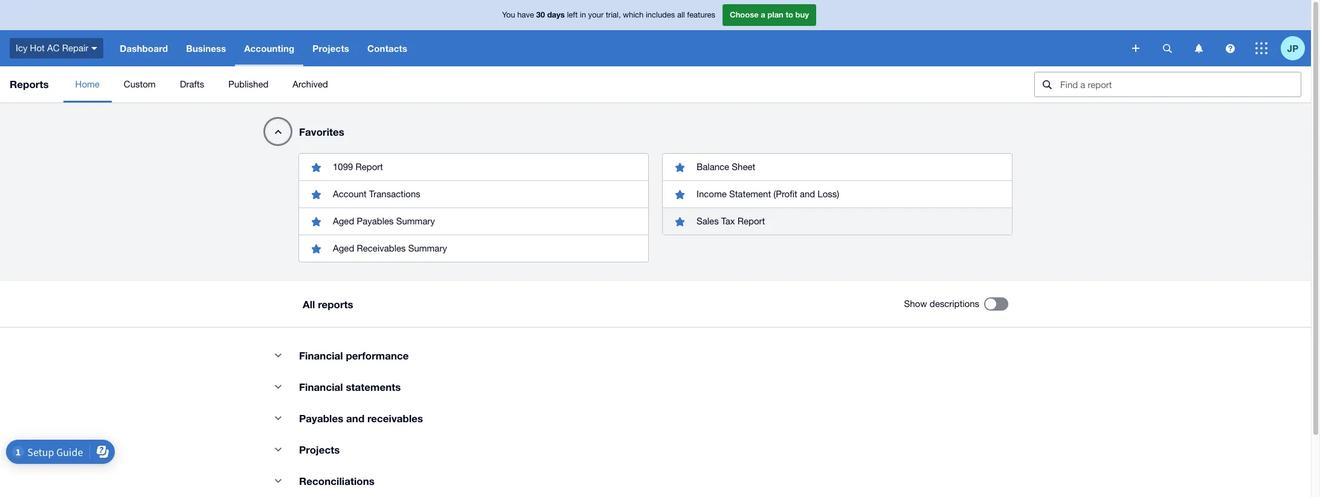 Task type: describe. For each thing, give the bounding box(es) containing it.
published link
[[216, 66, 281, 103]]

0 vertical spatial payables
[[357, 216, 394, 227]]

business
[[186, 43, 226, 54]]

all
[[677, 10, 685, 19]]

performance
[[346, 350, 409, 363]]

jp button
[[1281, 30, 1311, 66]]

hot
[[30, 43, 45, 53]]

days
[[547, 10, 565, 19]]

tax
[[721, 216, 735, 227]]

aged receivables summary link
[[299, 235, 648, 262]]

loss)
[[818, 189, 839, 199]]

you
[[502, 10, 515, 19]]

home link
[[63, 66, 112, 103]]

banner containing jp
[[0, 0, 1311, 66]]

dashboard link
[[111, 30, 177, 66]]

svg image inside icy hot ac repair popup button
[[91, 47, 97, 50]]

account transactions
[[333, 189, 420, 199]]

icy hot ac repair
[[16, 43, 88, 53]]

left
[[567, 10, 578, 19]]

1 vertical spatial payables
[[299, 413, 343, 425]]

archived
[[293, 79, 328, 89]]

dashboard
[[120, 43, 168, 54]]

remove favorite image for 1099 report
[[304, 155, 328, 179]]

to
[[786, 10, 793, 19]]

1099 report
[[333, 162, 383, 172]]

aged for aged receivables summary
[[333, 244, 354, 254]]

sales tax report
[[697, 216, 765, 227]]

choose a plan to buy
[[730, 10, 809, 19]]

accounting button
[[235, 30, 304, 66]]

drafts link
[[168, 66, 216, 103]]

includes
[[646, 10, 675, 19]]

sales
[[697, 216, 719, 227]]

buy
[[796, 10, 809, 19]]

jp
[[1288, 43, 1299, 53]]

income
[[697, 189, 727, 199]]

drafts
[[180, 79, 204, 89]]

ac
[[47, 43, 60, 53]]

financial statements
[[299, 381, 401, 394]]

statement
[[729, 189, 771, 199]]

all
[[303, 298, 315, 311]]

home
[[75, 79, 100, 89]]

aged for aged payables summary
[[333, 216, 354, 227]]

custom link
[[112, 66, 168, 103]]

0 vertical spatial report
[[356, 162, 383, 172]]

1 vertical spatial projects
[[299, 444, 340, 457]]

report inside "link"
[[738, 216, 765, 227]]

1099
[[333, 162, 353, 172]]

remove favorite image for aged payables summary
[[304, 210, 328, 234]]

Find a report text field
[[1059, 73, 1301, 97]]



Task type: vqa. For each thing, say whether or not it's contained in the screenshot.
Summary for Aged Payables Summary
yes



Task type: locate. For each thing, give the bounding box(es) containing it.
payables
[[357, 216, 394, 227], [299, 413, 343, 425]]

banner
[[0, 0, 1311, 66]]

0 vertical spatial financial
[[299, 350, 343, 363]]

1 vertical spatial aged
[[333, 244, 354, 254]]

0 vertical spatial collapse report group image
[[266, 438, 290, 462]]

aged
[[333, 216, 354, 227], [333, 244, 354, 254]]

2 vertical spatial collapse report group image
[[266, 407, 290, 431]]

financial for financial statements
[[299, 381, 343, 394]]

business button
[[177, 30, 235, 66]]

payables down 'financial statements'
[[299, 413, 343, 425]]

1 vertical spatial report
[[738, 216, 765, 227]]

repair
[[62, 43, 88, 53]]

projects up archived
[[313, 43, 349, 54]]

accounting
[[244, 43, 295, 54]]

remove favorite image
[[304, 182, 328, 207]]

sales tax report link
[[663, 208, 1012, 235]]

aged left receivables
[[333, 244, 354, 254]]

income statement (profit and loss) link
[[663, 181, 1012, 208]]

financial up 'financial statements'
[[299, 350, 343, 363]]

1 collapse report group image from the top
[[266, 344, 290, 368]]

projects button
[[304, 30, 358, 66]]

0 vertical spatial aged
[[333, 216, 354, 227]]

menu containing home
[[63, 66, 1025, 103]]

remove favorite image inside aged receivables summary link
[[304, 237, 328, 261]]

collapse report group image for financial statements
[[266, 375, 290, 399]]

reports
[[318, 298, 353, 311]]

which
[[623, 10, 644, 19]]

account transactions link
[[299, 181, 648, 208]]

3 collapse report group image from the top
[[266, 407, 290, 431]]

and down 'financial statements'
[[346, 413, 365, 425]]

choose
[[730, 10, 759, 19]]

in
[[580, 10, 586, 19]]

0 vertical spatial projects
[[313, 43, 349, 54]]

balance
[[697, 162, 729, 172]]

report right 1099
[[356, 162, 383, 172]]

1 collapse report group image from the top
[[266, 438, 290, 462]]

icy hot ac repair button
[[0, 30, 111, 66]]

1099 report link
[[299, 154, 648, 181]]

report right the tax
[[738, 216, 765, 227]]

sheet
[[732, 162, 755, 172]]

projects
[[313, 43, 349, 54], [299, 444, 340, 457]]

summary right receivables
[[408, 244, 447, 254]]

None field
[[1035, 72, 1302, 97]]

1 horizontal spatial report
[[738, 216, 765, 227]]

remove favorite image inside "1099 report" link
[[304, 155, 328, 179]]

plan
[[768, 10, 784, 19]]

income statement (profit and loss)
[[697, 189, 839, 199]]

have
[[517, 10, 534, 19]]

icy
[[16, 43, 27, 53]]

summary down transactions
[[396, 216, 435, 227]]

2 collapse report group image from the top
[[266, 470, 290, 494]]

descriptions
[[930, 299, 980, 309]]

your
[[588, 10, 604, 19]]

0 vertical spatial summary
[[396, 216, 435, 227]]

menu
[[63, 66, 1025, 103]]

svg image
[[1163, 44, 1172, 53], [1195, 44, 1203, 53], [1226, 44, 1235, 53], [1132, 45, 1140, 52], [91, 47, 97, 50]]

remove favorite image for income statement (profit and loss)
[[668, 182, 692, 207]]

1 vertical spatial collapse report group image
[[266, 470, 290, 494]]

1 financial from the top
[[299, 350, 343, 363]]

0 horizontal spatial report
[[356, 162, 383, 172]]

1 vertical spatial collapse report group image
[[266, 375, 290, 399]]

1 aged from the top
[[333, 216, 354, 227]]

transactions
[[369, 189, 420, 199]]

2 financial from the top
[[299, 381, 343, 394]]

archived link
[[281, 66, 340, 103]]

1 vertical spatial and
[[346, 413, 365, 425]]

remove favorite image inside aged payables summary link
[[304, 210, 328, 234]]

collapse report group image for payables and receivables
[[266, 407, 290, 431]]

0 vertical spatial collapse report group image
[[266, 344, 290, 368]]

trial,
[[606, 10, 621, 19]]

2 aged from the top
[[333, 244, 354, 254]]

payables and receivables
[[299, 413, 423, 425]]

show
[[904, 299, 927, 309]]

collapse report group image
[[266, 344, 290, 368], [266, 375, 290, 399], [266, 407, 290, 431]]

remove favorite image for balance sheet
[[668, 155, 692, 179]]

collapse report group image for financial performance
[[266, 344, 290, 368]]

summary
[[396, 216, 435, 227], [408, 244, 447, 254]]

navigation
[[111, 30, 1124, 66]]

published
[[228, 79, 269, 89]]

account
[[333, 189, 367, 199]]

remove favorite image
[[304, 155, 328, 179], [668, 155, 692, 179], [668, 182, 692, 207], [304, 210, 328, 234], [668, 210, 692, 234], [304, 237, 328, 261]]

aged payables summary link
[[299, 208, 648, 235]]

features
[[687, 10, 715, 19]]

remove favorite image for sales tax report
[[668, 210, 692, 234]]

(profit
[[774, 189, 797, 199]]

you have 30 days left in your trial, which includes all features
[[502, 10, 715, 19]]

custom
[[124, 79, 156, 89]]

1 horizontal spatial payables
[[357, 216, 394, 227]]

navigation containing dashboard
[[111, 30, 1124, 66]]

favorites
[[299, 126, 344, 138]]

0 vertical spatial and
[[800, 189, 815, 199]]

aged payables summary
[[333, 216, 435, 227]]

contacts
[[367, 43, 407, 54]]

projects up reconciliations at the left
[[299, 444, 340, 457]]

and
[[800, 189, 815, 199], [346, 413, 365, 425]]

1 vertical spatial summary
[[408, 244, 447, 254]]

aged receivables summary
[[333, 244, 447, 254]]

financial for financial performance
[[299, 350, 343, 363]]

a
[[761, 10, 765, 19]]

financial down the financial performance
[[299, 381, 343, 394]]

payables down account transactions
[[357, 216, 394, 227]]

0 horizontal spatial payables
[[299, 413, 343, 425]]

collapse report group image
[[266, 438, 290, 462], [266, 470, 290, 494]]

2 collapse report group image from the top
[[266, 375, 290, 399]]

all reports
[[303, 298, 353, 311]]

aged down account
[[333, 216, 354, 227]]

balance sheet link
[[663, 154, 1012, 181]]

financial
[[299, 350, 343, 363], [299, 381, 343, 394]]

projects inside popup button
[[313, 43, 349, 54]]

reports
[[10, 78, 49, 91]]

report
[[356, 162, 383, 172], [738, 216, 765, 227]]

remove favorite image for aged receivables summary
[[304, 237, 328, 261]]

remove favorite image inside the sales tax report "link"
[[668, 210, 692, 234]]

0 horizontal spatial and
[[346, 413, 365, 425]]

balance sheet
[[697, 162, 755, 172]]

remove favorite image inside balance sheet link
[[668, 155, 692, 179]]

1 horizontal spatial and
[[800, 189, 815, 199]]

show descriptions
[[904, 299, 980, 309]]

collapse report group image for reconciliations
[[266, 470, 290, 494]]

1 vertical spatial financial
[[299, 381, 343, 394]]

summary for aged payables summary
[[396, 216, 435, 227]]

svg image
[[1256, 42, 1268, 54]]

collapse report group image for projects
[[266, 438, 290, 462]]

contacts button
[[358, 30, 416, 66]]

summary for aged receivables summary
[[408, 244, 447, 254]]

remove favorite image inside income statement (profit and loss) link
[[668, 182, 692, 207]]

and left loss)
[[800, 189, 815, 199]]

receivables
[[367, 413, 423, 425]]

receivables
[[357, 244, 406, 254]]

statements
[[346, 381, 401, 394]]

reconciliations
[[299, 476, 375, 488]]

expand report group image
[[266, 120, 290, 144]]

30
[[536, 10, 545, 19]]

financial performance
[[299, 350, 409, 363]]



